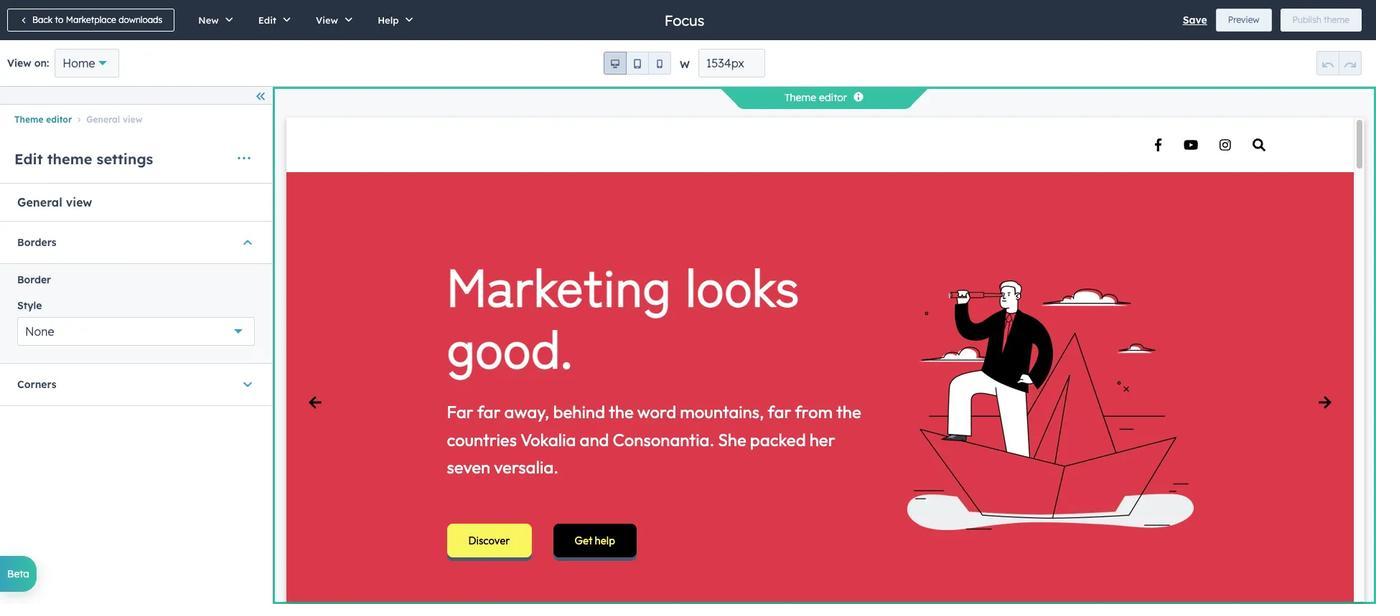 Task type: describe. For each thing, give the bounding box(es) containing it.
focus
[[665, 11, 704, 29]]

navigation containing theme editor
[[0, 111, 272, 129]]

preview
[[1228, 14, 1259, 25]]

none button
[[17, 317, 255, 346]]

edit theme settings
[[14, 150, 153, 168]]

save button
[[1183, 11, 1207, 29]]

0 vertical spatial theme
[[785, 91, 816, 104]]

0 horizontal spatial theme
[[14, 114, 43, 125]]

theme for edit
[[47, 150, 92, 168]]

on:
[[34, 57, 49, 70]]

1 vertical spatial theme editor
[[14, 114, 72, 125]]

caret image for borders
[[243, 236, 252, 250]]

theme for publish
[[1324, 14, 1350, 25]]

1 horizontal spatial group
[[1316, 51, 1362, 75]]

edit for edit theme settings
[[14, 150, 43, 168]]

0 vertical spatial general view
[[86, 114, 143, 125]]

view for view on:
[[7, 57, 31, 70]]

0 horizontal spatial group
[[604, 52, 671, 75]]

w
[[680, 58, 690, 71]]

beta button
[[0, 556, 37, 592]]

general view button
[[72, 114, 143, 125]]

downloads
[[119, 14, 162, 25]]

publish
[[1292, 14, 1321, 25]]

theme editor button
[[14, 114, 72, 125]]

back to marketplace downloads
[[32, 14, 162, 25]]

borders
[[17, 236, 56, 249]]

back
[[32, 14, 53, 25]]

0 vertical spatial editor
[[819, 91, 847, 104]]

border
[[17, 273, 51, 286]]



Task type: locate. For each thing, give the bounding box(es) containing it.
1 horizontal spatial theme
[[785, 91, 816, 104]]

1 horizontal spatial general
[[86, 114, 120, 125]]

home button
[[55, 49, 119, 78]]

edit right new button
[[258, 14, 276, 26]]

theme
[[1324, 14, 1350, 25], [47, 150, 92, 168]]

corners button
[[17, 364, 255, 405]]

view for view
[[316, 14, 338, 26]]

group down 'publish theme' button
[[1316, 51, 1362, 75]]

0 vertical spatial view
[[316, 14, 338, 26]]

publish theme button
[[1280, 9, 1362, 32]]

1 vertical spatial view
[[66, 195, 92, 210]]

help button
[[363, 0, 423, 40]]

1 vertical spatial general
[[17, 195, 62, 210]]

to
[[55, 14, 63, 25]]

theme editor
[[785, 91, 847, 104], [14, 114, 72, 125]]

corners
[[17, 378, 56, 391]]

1 horizontal spatial theme editor
[[785, 91, 847, 104]]

0 vertical spatial caret image
[[243, 236, 252, 250]]

caret image
[[243, 236, 252, 250], [243, 377, 252, 392]]

view up settings
[[123, 114, 143, 125]]

editor
[[819, 91, 847, 104], [46, 114, 72, 125]]

view down edit theme settings
[[66, 195, 92, 210]]

back to marketplace downloads button
[[7, 9, 175, 32]]

general up edit theme settings
[[86, 114, 120, 125]]

1 horizontal spatial editor
[[819, 91, 847, 104]]

1 vertical spatial edit
[[14, 150, 43, 168]]

0 horizontal spatial view
[[66, 195, 92, 210]]

edit button
[[243, 0, 301, 40]]

home
[[63, 56, 95, 70]]

2 caret image from the top
[[243, 377, 252, 392]]

0 horizontal spatial edit
[[14, 150, 43, 168]]

0 vertical spatial general
[[86, 114, 120, 125]]

view
[[123, 114, 143, 125], [66, 195, 92, 210]]

caret image inside borders dropdown button
[[243, 236, 252, 250]]

beta
[[7, 568, 29, 581]]

view left on:
[[7, 57, 31, 70]]

1 horizontal spatial theme
[[1324, 14, 1350, 25]]

1 horizontal spatial edit
[[258, 14, 276, 26]]

0 vertical spatial view
[[123, 114, 143, 125]]

group
[[1316, 51, 1362, 75], [604, 52, 671, 75]]

save
[[1183, 14, 1207, 27]]

0 horizontal spatial view
[[7, 57, 31, 70]]

theme right publish
[[1324, 14, 1350, 25]]

edit for edit
[[258, 14, 276, 26]]

caret image for corners
[[243, 377, 252, 392]]

0 vertical spatial theme editor
[[785, 91, 847, 104]]

W text field
[[698, 49, 765, 78]]

edit down theme editor button
[[14, 150, 43, 168]]

1 vertical spatial editor
[[46, 114, 72, 125]]

preview button
[[1216, 9, 1272, 32]]

0 horizontal spatial editor
[[46, 114, 72, 125]]

new
[[198, 14, 219, 26]]

settings
[[97, 150, 153, 168]]

help
[[378, 14, 399, 26]]

group left w
[[604, 52, 671, 75]]

0 vertical spatial edit
[[258, 14, 276, 26]]

caret image inside the "corners" dropdown button
[[243, 377, 252, 392]]

1 vertical spatial view
[[7, 57, 31, 70]]

marketplace
[[66, 14, 116, 25]]

view right edit 'button'
[[316, 14, 338, 26]]

0 horizontal spatial theme editor
[[14, 114, 72, 125]]

1 vertical spatial theme
[[47, 150, 92, 168]]

none
[[25, 324, 54, 339]]

0 horizontal spatial theme
[[47, 150, 92, 168]]

navigation
[[0, 111, 272, 129]]

1 caret image from the top
[[243, 236, 252, 250]]

1 vertical spatial general view
[[17, 195, 92, 210]]

edit
[[258, 14, 276, 26], [14, 150, 43, 168]]

1 vertical spatial caret image
[[243, 377, 252, 392]]

0 horizontal spatial general
[[17, 195, 62, 210]]

view button
[[301, 0, 363, 40]]

style
[[17, 299, 42, 312]]

view on:
[[7, 57, 49, 70]]

theme inside 'publish theme' button
[[1324, 14, 1350, 25]]

0 vertical spatial theme
[[1324, 14, 1350, 25]]

general view up borders
[[17, 195, 92, 210]]

new button
[[183, 0, 243, 40]]

publish theme
[[1292, 14, 1350, 25]]

view
[[316, 14, 338, 26], [7, 57, 31, 70]]

general view up settings
[[86, 114, 143, 125]]

1 horizontal spatial view
[[316, 14, 338, 26]]

view inside view button
[[316, 14, 338, 26]]

general up borders
[[17, 195, 62, 210]]

1 horizontal spatial view
[[123, 114, 143, 125]]

general view
[[86, 114, 143, 125], [17, 195, 92, 210]]

general
[[86, 114, 120, 125], [17, 195, 62, 210]]

borders button
[[17, 222, 255, 264]]

theme
[[785, 91, 816, 104], [14, 114, 43, 125]]

1 vertical spatial theme
[[14, 114, 43, 125]]

theme down theme editor button
[[47, 150, 92, 168]]

edit inside edit 'button'
[[258, 14, 276, 26]]



Task type: vqa. For each thing, say whether or not it's contained in the screenshot.
Settings link
no



